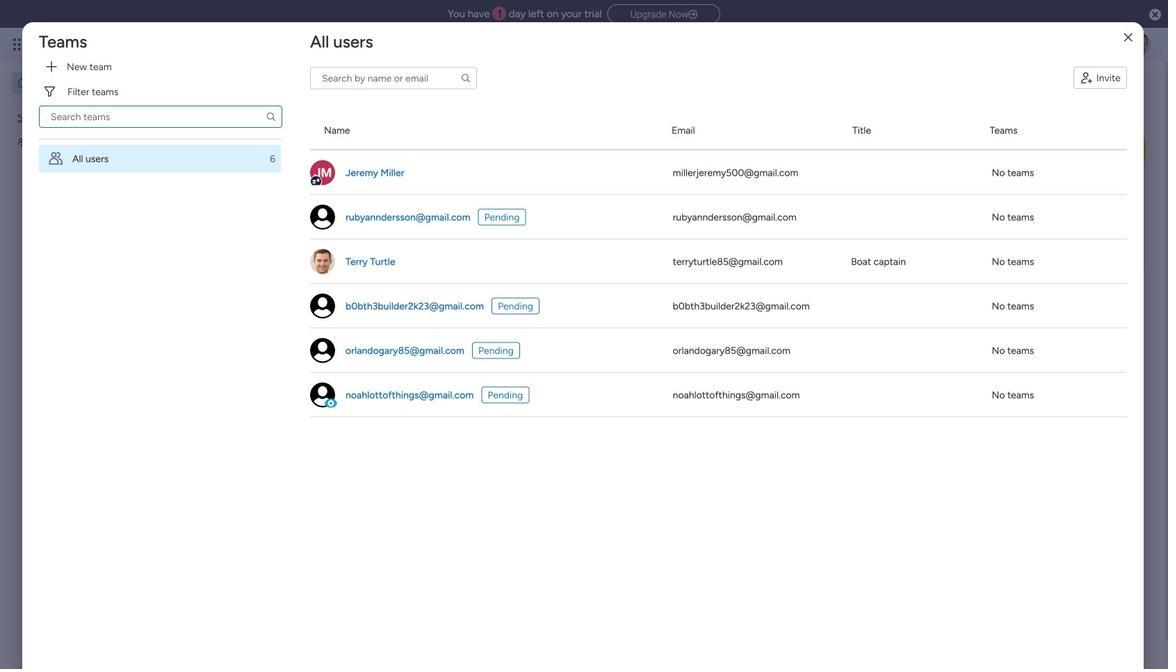 Task type: describe. For each thing, give the bounding box(es) containing it.
search image
[[460, 73, 472, 84]]

5 row from the top
[[310, 284, 1128, 329]]

Search teams search field
[[39, 106, 282, 128]]

2 row from the top
[[310, 151, 1128, 195]]

noahlottofthings@gmail.com image
[[310, 383, 335, 408]]

3 row from the top
[[310, 195, 1128, 240]]

orlandogary85@gmail.com image
[[310, 338, 335, 363]]

1 vertical spatial terry turtle image
[[310, 249, 335, 274]]

close image
[[1125, 33, 1133, 43]]

1 row from the top
[[310, 112, 1128, 151]]

dapulse close image
[[1150, 8, 1162, 22]]

select product image
[[13, 38, 26, 51]]

b0bth3builder2k23@gmail.com image
[[310, 294, 335, 319]]

build something awesome image
[[627, 360, 787, 455]]

search image
[[266, 111, 277, 122]]



Task type: locate. For each thing, give the bounding box(es) containing it.
option
[[39, 145, 281, 173]]

None search field
[[39, 106, 282, 128]]

4 row from the top
[[310, 240, 1128, 284]]

row group
[[310, 151, 1128, 418]]

terry turtle image
[[1130, 33, 1152, 56], [310, 249, 335, 274]]

dapulse rightstroke image
[[689, 9, 698, 20]]

Search by name or email search field
[[310, 67, 477, 89]]

rubyanndersson@gmail.com image
[[310, 205, 335, 230]]

1 horizontal spatial terry turtle image
[[1130, 33, 1152, 56]]

0 horizontal spatial terry turtle image
[[310, 249, 335, 274]]

row
[[310, 112, 1128, 151], [310, 151, 1128, 195], [310, 195, 1128, 240], [310, 240, 1128, 284], [310, 284, 1128, 329], [310, 329, 1128, 373], [310, 373, 1128, 418]]

6 row from the top
[[310, 329, 1128, 373]]

jeremy miller image
[[310, 160, 335, 185]]

None search field
[[310, 67, 477, 89]]

grid
[[310, 112, 1128, 670]]

terry turtle image down dapulse close "icon"
[[1130, 33, 1152, 56]]

7 row from the top
[[310, 373, 1128, 418]]

terry turtle image up b0bth3builder2k23@gmail.com image
[[310, 249, 335, 274]]

monday code is now live - secured infrastructure with seamless integration to monday.com. hosting your apps is now easier than ever. image
[[211, 128, 1146, 276]]

0 vertical spatial terry turtle image
[[1130, 33, 1152, 56]]



Task type: vqa. For each thing, say whether or not it's contained in the screenshot.
arrow down image
no



